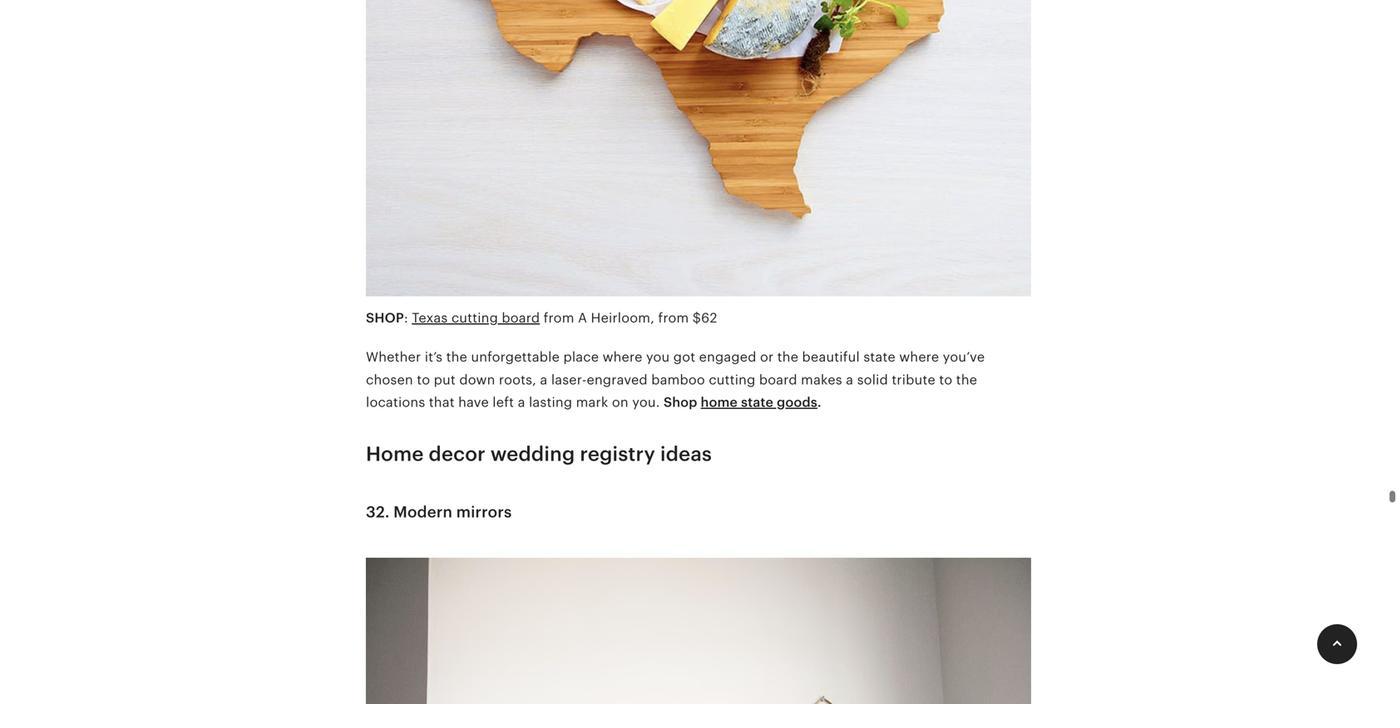 Task type: locate. For each thing, give the bounding box(es) containing it.
1 horizontal spatial where
[[900, 347, 939, 362]]

1 from from the left
[[544, 307, 574, 322]]

where up engraved
[[603, 347, 643, 362]]

32. modern mirrors
[[366, 500, 512, 518]]

lasting
[[529, 392, 572, 407]]

solid
[[857, 369, 888, 384]]

unique wedding gift idea - state-shaped wood cutting boards image
[[366, 0, 1031, 304]]

or
[[760, 347, 774, 362]]

it's
[[425, 347, 443, 362]]

the
[[446, 347, 467, 362], [778, 347, 799, 362], [956, 369, 978, 384]]

1 horizontal spatial from
[[658, 307, 689, 322]]

a up lasting
[[540, 369, 548, 384]]

the right the 'or'
[[778, 347, 799, 362]]

cutting
[[452, 307, 498, 322], [709, 369, 756, 384]]

board down the 'or'
[[759, 369, 798, 384]]

0 horizontal spatial cutting
[[452, 307, 498, 322]]

1 horizontal spatial state
[[864, 347, 896, 362]]

0 horizontal spatial to
[[417, 369, 430, 384]]

board up 'unforgettable'
[[502, 307, 540, 322]]

:
[[404, 307, 408, 322]]

decor
[[429, 439, 486, 462]]

0 horizontal spatial board
[[502, 307, 540, 322]]

0 horizontal spatial state
[[741, 392, 774, 407]]

shop
[[664, 392, 698, 407]]

to left put
[[417, 369, 430, 384]]

a right the left
[[518, 392, 525, 407]]

a
[[540, 369, 548, 384], [846, 369, 854, 384], [518, 392, 525, 407]]

the right it's
[[446, 347, 467, 362]]

1 horizontal spatial to
[[939, 369, 953, 384]]

bamboo
[[652, 369, 705, 384]]

state
[[864, 347, 896, 362], [741, 392, 774, 407]]

state inside whether it's the unforgettable place where you got engaged or the beautiful state where you've chosen to put down roots, a laser-engraved bamboo cutting board makes a solid tribute to the locations that have left a lasting mark on you.
[[864, 347, 896, 362]]

whether it's the unforgettable place where you got engaged or the beautiful state where you've chosen to put down roots, a laser-engraved bamboo cutting board makes a solid tribute to the locations that have left a lasting mark on you.
[[366, 347, 985, 407]]

place
[[564, 347, 599, 362]]

shop home state goods .
[[664, 392, 822, 407]]

1 horizontal spatial cutting
[[709, 369, 756, 384]]

1 horizontal spatial a
[[540, 369, 548, 384]]

1 horizontal spatial the
[[778, 347, 799, 362]]

cutting down engaged
[[709, 369, 756, 384]]

1 vertical spatial state
[[741, 392, 774, 407]]

left
[[493, 392, 514, 407]]

wedding
[[491, 439, 575, 462]]

from left a
[[544, 307, 574, 322]]

0 horizontal spatial from
[[544, 307, 574, 322]]

32.
[[366, 500, 390, 518]]

where up tribute
[[900, 347, 939, 362]]

0 horizontal spatial a
[[518, 392, 525, 407]]

1 horizontal spatial board
[[759, 369, 798, 384]]

0 vertical spatial state
[[864, 347, 896, 362]]

2 to from the left
[[939, 369, 953, 384]]

to down you've at the right of page
[[939, 369, 953, 384]]

where
[[603, 347, 643, 362], [900, 347, 939, 362]]

mirrors
[[457, 500, 512, 518]]

from left the '$62'
[[658, 307, 689, 322]]

whether
[[366, 347, 421, 362]]

from
[[544, 307, 574, 322], [658, 307, 689, 322]]

$62
[[693, 307, 718, 322]]

the down you've at the right of page
[[956, 369, 978, 384]]

a left the solid
[[846, 369, 854, 384]]

state right home
[[741, 392, 774, 407]]

1 vertical spatial cutting
[[709, 369, 756, 384]]

home decor wedding registry ideas
[[366, 439, 712, 462]]

board
[[502, 307, 540, 322], [759, 369, 798, 384]]

unique wedding registry idea - set of 4 modern mirrors image
[[366, 544, 1031, 705]]

1 vertical spatial board
[[759, 369, 798, 384]]

heirloom,
[[591, 307, 655, 322]]

makes
[[801, 369, 843, 384]]

to
[[417, 369, 430, 384], [939, 369, 953, 384]]

cutting right the texas
[[452, 307, 498, 322]]

state up the solid
[[864, 347, 896, 362]]

tribute
[[892, 369, 936, 384]]

0 horizontal spatial where
[[603, 347, 643, 362]]



Task type: vqa. For each thing, say whether or not it's contained in the screenshot.
'if'
no



Task type: describe. For each thing, give the bounding box(es) containing it.
you.
[[632, 392, 660, 407]]

home
[[701, 392, 738, 407]]

down
[[459, 369, 495, 384]]

home
[[366, 439, 424, 462]]

got
[[674, 347, 696, 362]]

2 horizontal spatial a
[[846, 369, 854, 384]]

texas
[[412, 307, 448, 322]]

roots,
[[499, 369, 537, 384]]

texas cutting board link
[[412, 307, 540, 322]]

locations
[[366, 392, 425, 407]]

cutting inside whether it's the unforgettable place where you got engaged or the beautiful state where you've chosen to put down roots, a laser-engraved bamboo cutting board makes a solid tribute to the locations that have left a lasting mark on you.
[[709, 369, 756, 384]]

you've
[[943, 347, 985, 362]]

modern
[[394, 500, 453, 518]]

engraved
[[587, 369, 648, 384]]

0 vertical spatial cutting
[[452, 307, 498, 322]]

board inside whether it's the unforgettable place where you got engaged or the beautiful state where you've chosen to put down roots, a laser-engraved bamboo cutting board makes a solid tribute to the locations that have left a lasting mark on you.
[[759, 369, 798, 384]]

chosen
[[366, 369, 413, 384]]

shop : texas cutting board from a heirloom, from $62
[[366, 307, 718, 322]]

have
[[458, 392, 489, 407]]

2 where from the left
[[900, 347, 939, 362]]

goods
[[777, 392, 818, 407]]

unforgettable
[[471, 347, 560, 362]]

put
[[434, 369, 456, 384]]

mark
[[576, 392, 608, 407]]

.
[[818, 392, 822, 407]]

2 horizontal spatial the
[[956, 369, 978, 384]]

1 to from the left
[[417, 369, 430, 384]]

registry
[[580, 439, 655, 462]]

laser-
[[551, 369, 587, 384]]

that
[[429, 392, 455, 407]]

beautiful
[[802, 347, 860, 362]]

ideas
[[660, 439, 712, 462]]

home state goods link
[[701, 392, 818, 407]]

shop
[[366, 307, 404, 322]]

2 from from the left
[[658, 307, 689, 322]]

on
[[612, 392, 629, 407]]

a
[[578, 307, 587, 322]]

you
[[646, 347, 670, 362]]

0 vertical spatial board
[[502, 307, 540, 322]]

engaged
[[699, 347, 757, 362]]

1 where from the left
[[603, 347, 643, 362]]

0 horizontal spatial the
[[446, 347, 467, 362]]



